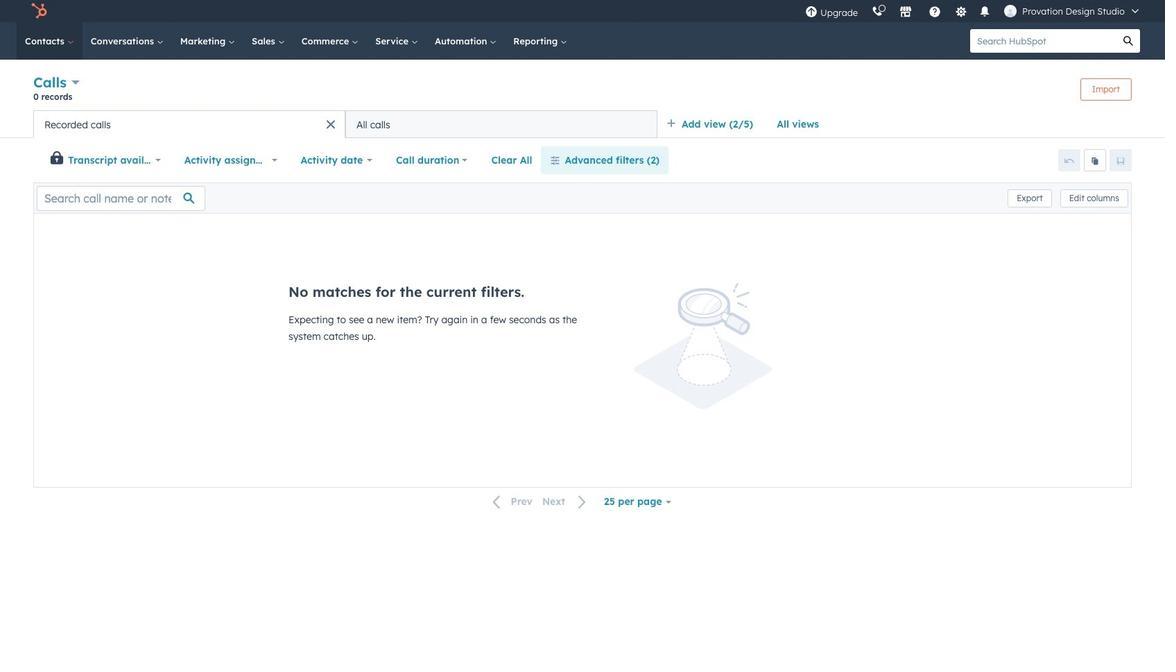 Task type: vqa. For each thing, say whether or not it's contained in the screenshot.
navigation
no



Task type: locate. For each thing, give the bounding box(es) containing it.
banner
[[33, 72, 1133, 110]]

marketplaces image
[[900, 6, 913, 19]]

menu
[[799, 0, 1149, 22]]

Search HubSpot search field
[[971, 29, 1117, 53]]

james peterson image
[[1005, 5, 1017, 17]]



Task type: describe. For each thing, give the bounding box(es) containing it.
Search call name or notes search field
[[37, 186, 205, 211]]

pagination navigation
[[485, 493, 595, 511]]



